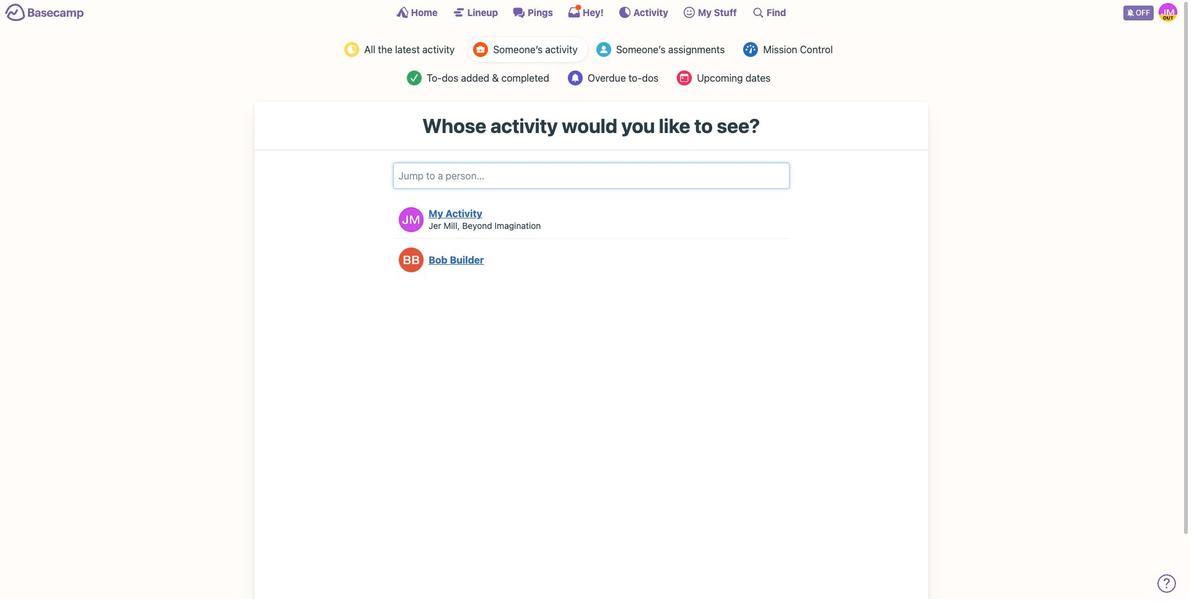 Task type: locate. For each thing, give the bounding box(es) containing it.
switch accounts image
[[5, 3, 84, 22]]

gauge image
[[744, 42, 759, 57]]

todo image
[[407, 71, 422, 86]]

jer mill, beyond imagination image
[[399, 208, 424, 232]]

reminder image
[[568, 71, 583, 86]]

person report image
[[474, 42, 488, 57]]

activity report image
[[345, 42, 359, 57]]

main element
[[0, 0, 1183, 24]]

Jump to a person… text field
[[393, 163, 790, 189]]

list box
[[393, 202, 790, 279]]



Task type: vqa. For each thing, say whether or not it's contained in the screenshot.
person report image
yes



Task type: describe. For each thing, give the bounding box(es) containing it.
assignment image
[[597, 42, 611, 57]]

jer mill image
[[1159, 3, 1178, 22]]

bob builder image
[[399, 248, 424, 273]]

keyboard shortcut: ⌘ + / image
[[752, 6, 764, 19]]

event image
[[677, 71, 692, 86]]



